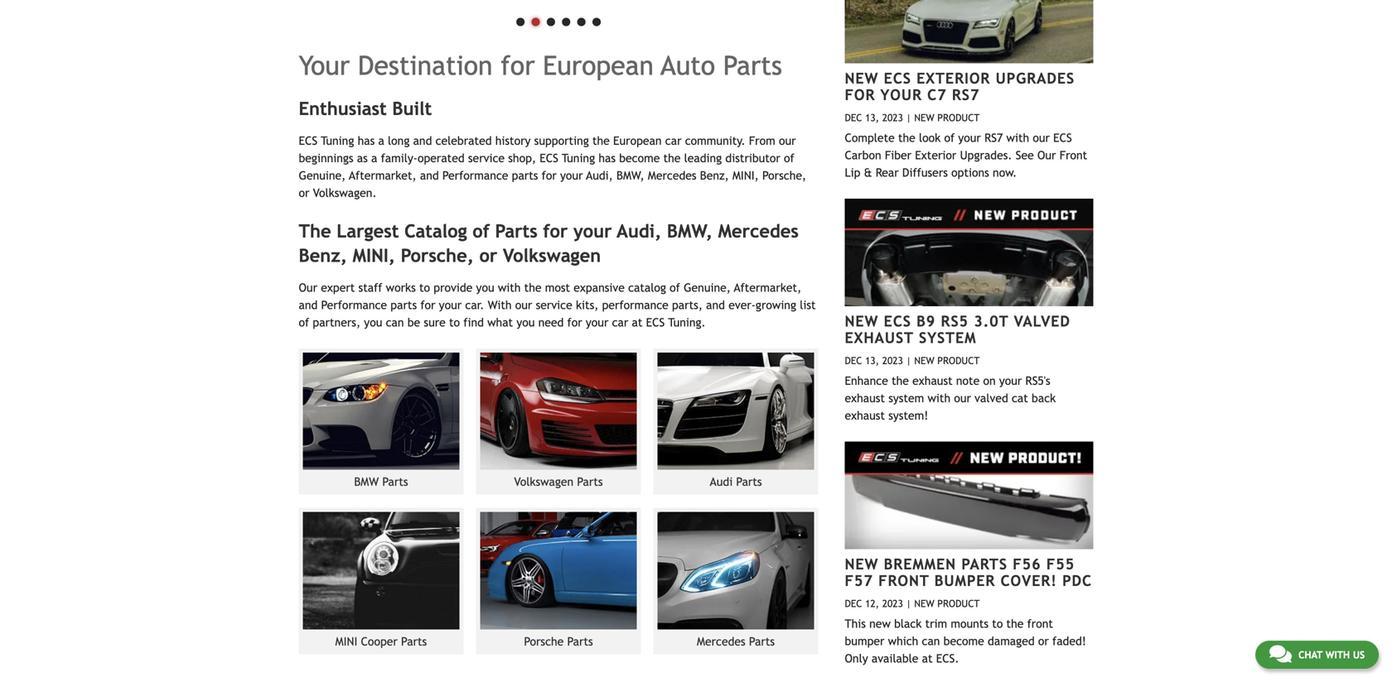 Task type: locate. For each thing, give the bounding box(es) containing it.
0 vertical spatial parts
[[512, 169, 538, 182]]

0 vertical spatial 2023
[[882, 112, 903, 123]]

2 vertical spatial exhaust
[[845, 409, 885, 422]]

benz, inside the largest catalog of parts for your audi, bmw, mercedes benz, mini, porsche, or volkswagen
[[299, 245, 347, 266]]

and right long
[[413, 134, 432, 147]]

valved
[[1014, 313, 1070, 330]]

2 new from the top
[[845, 556, 879, 573]]

1 vertical spatial european
[[613, 134, 662, 147]]

our up see
[[1033, 131, 1050, 144]]

0 horizontal spatial mini,
[[353, 245, 395, 266]]

the up damaged
[[1006, 618, 1024, 631]]

or up with
[[479, 245, 497, 266]]

0 vertical spatial your
[[299, 50, 350, 81]]

1 horizontal spatial car
[[665, 134, 682, 147]]

ecs left 'b9'
[[884, 313, 911, 330]]

or inside dec 12, 2023 | new product this new black trim mounts to the front bumper which can become damaged or faded! only available at ecs.
[[1038, 635, 1049, 648]]

benz, inside the ecs tuning has a long and celebrated history supporting the european car community. from our beginnings as a family-operated service shop, ecs tuning has become the leading distributor of genuine, aftermarket, and performance parts for your audi, bmw, mercedes benz, mini, porsche, or volkswagen.
[[700, 169, 729, 182]]

car left community.
[[665, 134, 682, 147]]

new inside new bremmen parts f56 f55 f57  front bumper cover! pdc
[[845, 556, 879, 573]]

service up need
[[536, 299, 572, 312]]

| inside dec 13, 2023 | new product complete the look of your rs7 with our ecs carbon fiber exterior upgrades. see our front lip & rear diffusers options now.
[[906, 112, 911, 123]]

new bremmen parts f56 f55 f57  front bumper cover! pdc image
[[845, 442, 1093, 550]]

1 horizontal spatial audi,
[[617, 221, 661, 242]]

the
[[898, 131, 915, 144], [592, 134, 610, 147], [663, 152, 681, 165], [524, 281, 541, 294], [892, 374, 909, 388], [1006, 618, 1024, 631]]

chat with us
[[1298, 650, 1365, 661]]

can inside dec 12, 2023 | new product this new black trim mounts to the front bumper which can become damaged or faded! only available at ecs.
[[922, 635, 940, 648]]

our right see
[[1037, 149, 1056, 162]]

become inside the ecs tuning has a long and celebrated history supporting the european car community. from our beginnings as a family-operated service shop, ecs tuning has become the leading distributor of genuine, aftermarket, and performance parts for your audi, bmw, mercedes benz, mini, porsche, or volkswagen.
[[619, 152, 660, 165]]

of inside the ecs tuning has a long and celebrated history supporting the european car community. from our beginnings as a family-operated service shop, ecs tuning has become the leading distributor of genuine, aftermarket, and performance parts for your audi, bmw, mercedes benz, mini, porsche, or volkswagen.
[[784, 152, 794, 165]]

mercedes inside the largest catalog of parts for your audi, bmw, mercedes benz, mini, porsche, or volkswagen
[[718, 221, 799, 242]]

new
[[845, 313, 879, 330], [845, 556, 879, 573]]

13, up enhance at the right
[[865, 355, 879, 366]]

service
[[468, 152, 505, 165], [536, 299, 572, 312]]

to up damaged
[[992, 618, 1003, 631]]

aftermarket,
[[349, 169, 416, 182], [734, 281, 801, 294]]

0 vertical spatial become
[[619, 152, 660, 165]]

parts inside the largest catalog of parts for your audi, bmw, mercedes benz, mini, porsche, or volkswagen
[[495, 221, 538, 242]]

with left us
[[1325, 650, 1350, 661]]

mini, inside the ecs tuning has a long and celebrated history supporting the european car community. from our beginnings as a family-operated service shop, ecs tuning has become the leading distributor of genuine, aftermarket, and performance parts for your audi, bmw, mercedes benz, mini, porsche, or volkswagen.
[[732, 169, 759, 182]]

dec inside dec 12, 2023 | new product this new black trim mounts to the front bumper which can become damaged or faded! only available at ecs.
[[845, 598, 862, 610]]

beginnings
[[299, 152, 353, 165]]

1 horizontal spatial performance
[[442, 169, 508, 182]]

volkswagen.
[[313, 186, 377, 200]]

| inside dec 12, 2023 | new product this new black trim mounts to the front bumper which can become damaged or faded! only available at ecs.
[[906, 598, 911, 610]]

1 vertical spatial rs7
[[984, 131, 1003, 144]]

become left leading
[[619, 152, 660, 165]]

rs7
[[952, 86, 980, 104], [984, 131, 1003, 144]]

a left long
[[378, 134, 384, 147]]

1 2023 from the top
[[882, 112, 903, 123]]

1 vertical spatial front
[[878, 573, 929, 590]]

exterior down the look
[[915, 149, 957, 162]]

1 vertical spatial volkswagen
[[514, 476, 574, 489]]

new for b9
[[914, 355, 934, 366]]

porsche
[[524, 636, 564, 649]]

0 vertical spatial volkswagen
[[503, 245, 601, 266]]

mini, down distributor
[[732, 169, 759, 182]]

catalog
[[404, 221, 467, 242]]

bmw, inside the largest catalog of parts for your audi, bmw, mercedes benz, mini, porsche, or volkswagen
[[667, 221, 713, 242]]

with up with
[[498, 281, 521, 294]]

0 vertical spatial new
[[845, 313, 879, 330]]

your inside the largest catalog of parts for your audi, bmw, mercedes benz, mini, porsche, or volkswagen
[[573, 221, 612, 242]]

new inside new ecs exterior upgrades for your c7 rs7
[[845, 69, 879, 87]]

0 vertical spatial at
[[632, 316, 643, 329]]

or inside the ecs tuning has a long and celebrated history supporting the european car community. from our beginnings as a family-operated service shop, ecs tuning has become the leading distributor of genuine, aftermarket, and performance parts for your audi, bmw, mercedes benz, mini, porsche, or volkswagen.
[[299, 186, 309, 200]]

0 vertical spatial performance
[[442, 169, 508, 182]]

1 horizontal spatial mini,
[[732, 169, 759, 182]]

rs7 right c7
[[952, 86, 980, 104]]

0 horizontal spatial genuine,
[[299, 169, 346, 182]]

you
[[476, 281, 494, 294], [364, 316, 382, 329], [516, 316, 535, 329]]

at left the ecs.
[[922, 652, 933, 666]]

our
[[1037, 149, 1056, 162], [299, 281, 317, 294]]

tuning up beginnings
[[321, 134, 354, 147]]

1 vertical spatial |
[[906, 355, 911, 366]]

become
[[619, 152, 660, 165], [944, 635, 984, 648]]

1 vertical spatial exterior
[[915, 149, 957, 162]]

has
[[358, 134, 375, 147], [599, 152, 616, 165]]

performance inside the ecs tuning has a long and celebrated history supporting the european car community. from our beginnings as a family-operated service shop, ecs tuning has become the leading distributor of genuine, aftermarket, and performance parts for your audi, bmw, mercedes benz, mini, porsche, or volkswagen.
[[442, 169, 508, 182]]

exterior down new ecs exterior upgrades for your c7 rs7 image
[[917, 69, 990, 87]]

1 vertical spatial car
[[612, 316, 628, 329]]

our inside dec 13, 2023 | new product complete the look of your rs7 with our ecs carbon fiber exterior upgrades. see our front lip & rear diffusers options now.
[[1033, 131, 1050, 144]]

0 vertical spatial genuine,
[[299, 169, 346, 182]]

0 horizontal spatial rs7
[[952, 86, 980, 104]]

with up see
[[1006, 131, 1029, 144]]

of right distributor
[[784, 152, 794, 165]]

1 horizontal spatial service
[[536, 299, 572, 312]]

| inside dec 13, 2023 | new product enhance the exhaust note on your rs5's exhaust system with our valved cat back exhaust system!
[[906, 355, 911, 366]]

the up system
[[892, 374, 909, 388]]

genuine, inside the ecs tuning has a long and celebrated history supporting the european car community. from our beginnings as a family-operated service shop, ecs tuning has become the leading distributor of genuine, aftermarket, and performance parts for your audi, bmw, mercedes benz, mini, porsche, or volkswagen.
[[299, 169, 346, 182]]

2023 inside dec 12, 2023 | new product this new black trim mounts to the front bumper which can become damaged or faded! only available at ecs.
[[882, 598, 903, 610]]

3 product from the top
[[937, 598, 980, 610]]

0 vertical spatial aftermarket,
[[349, 169, 416, 182]]

13, for new ecs b9 rs5 3.0t valved exhaust system
[[865, 355, 879, 366]]

options
[[951, 166, 989, 179]]

1 vertical spatial aftermarket,
[[734, 281, 801, 294]]

1 vertical spatial audi,
[[617, 221, 661, 242]]

2023 up complete
[[882, 112, 903, 123]]

of right catalog
[[473, 221, 490, 242]]

1 vertical spatial parts
[[391, 299, 417, 312]]

1 horizontal spatial you
[[476, 281, 494, 294]]

2023 down exhaust
[[882, 355, 903, 366]]

your inside the ecs tuning has a long and celebrated history supporting the european car community. from our beginnings as a family-operated service shop, ecs tuning has become the leading distributor of genuine, aftermarket, and performance parts for your audi, bmw, mercedes benz, mini, porsche, or volkswagen.
[[560, 169, 583, 182]]

0 horizontal spatial become
[[619, 152, 660, 165]]

car down performance
[[612, 316, 628, 329]]

the inside our expert staff works to provide you with the most expansive catalog of genuine, aftermarket, and performance parts for your car. with our service kits, performance parts, and ever-growing list of partners, you can be sure to find what you need for your car at ecs tuning.
[[524, 281, 541, 294]]

0 horizontal spatial front
[[878, 573, 929, 590]]

our right from
[[779, 134, 796, 147]]

at inside our expert staff works to provide you with the most expansive catalog of genuine, aftermarket, and performance parts for your car. with our service kits, performance parts, and ever-growing list of partners, you can be sure to find what you need for your car at ecs tuning.
[[632, 316, 643, 329]]

our inside the ecs tuning has a long and celebrated history supporting the european car community. from our beginnings as a family-operated service shop, ecs tuning has become the leading distributor of genuine, aftermarket, and performance parts for your audi, bmw, mercedes benz, mini, porsche, or volkswagen.
[[779, 134, 796, 147]]

new up 12, on the bottom right of the page
[[845, 556, 879, 573]]

2 vertical spatial or
[[1038, 635, 1049, 648]]

car inside our expert staff works to provide you with the most expansive catalog of genuine, aftermarket, and performance parts for your car. with our service kits, performance parts, and ever-growing list of partners, you can be sure to find what you need for your car at ecs tuning.
[[612, 316, 628, 329]]

0 horizontal spatial a
[[371, 152, 377, 165]]

for up most
[[543, 221, 568, 242]]

2 13, from the top
[[865, 355, 879, 366]]

with inside dec 13, 2023 | new product enhance the exhaust note on your rs5's exhaust system with our valved cat back exhaust system!
[[928, 392, 951, 405]]

ecs inside new ecs exterior upgrades for your c7 rs7
[[884, 69, 911, 87]]

cover!
[[1001, 573, 1057, 590]]

1 vertical spatial 13,
[[865, 355, 879, 366]]

european down • • • • • •
[[543, 50, 654, 81]]

ecs down upgrades
[[1053, 131, 1072, 144]]

2023 inside dec 13, 2023 | new product complete the look of your rs7 with our ecs carbon fiber exterior upgrades. see our front lip & rear diffusers options now.
[[882, 112, 903, 123]]

front
[[1060, 149, 1087, 162], [878, 573, 929, 590]]

0 horizontal spatial can
[[386, 316, 404, 329]]

|
[[906, 112, 911, 123], [906, 355, 911, 366], [906, 598, 911, 610]]

for inside the largest catalog of parts for your audi, bmw, mercedes benz, mini, porsche, or volkswagen
[[543, 221, 568, 242]]

13, up complete
[[865, 112, 879, 123]]

at down performance
[[632, 316, 643, 329]]

parts
[[512, 169, 538, 182], [391, 299, 417, 312]]

front right see
[[1060, 149, 1087, 162]]

1 vertical spatial genuine,
[[684, 281, 731, 294]]

1 vertical spatial performance
[[321, 299, 387, 312]]

staff
[[358, 281, 382, 294]]

new up the look
[[914, 112, 934, 123]]

your down supporting
[[560, 169, 583, 182]]

the largest catalog of parts for your audi, bmw, mercedes benz, mini, porsche, or volkswagen
[[299, 221, 799, 266]]

the up fiber
[[898, 131, 915, 144]]

1 vertical spatial become
[[944, 635, 984, 648]]

new up complete
[[845, 69, 879, 87]]

your inside dec 13, 2023 | new product complete the look of your rs7 with our ecs carbon fiber exterior upgrades. see our front lip & rear diffusers options now.
[[958, 131, 981, 144]]

0 vertical spatial can
[[386, 316, 404, 329]]

only
[[845, 652, 868, 666]]

1 horizontal spatial your
[[880, 86, 922, 104]]

1 vertical spatial can
[[922, 635, 940, 648]]

note
[[956, 374, 980, 388]]

tuning
[[321, 134, 354, 147], [562, 152, 595, 165]]

1 new from the top
[[845, 313, 879, 330]]

car inside the ecs tuning has a long and celebrated history supporting the european car community. from our beginnings as a family-operated service shop, ecs tuning has become the leading distributor of genuine, aftermarket, and performance parts for your audi, bmw, mercedes benz, mini, porsche, or volkswagen.
[[665, 134, 682, 147]]

0 horizontal spatial to
[[419, 281, 430, 294]]

be
[[407, 316, 420, 329]]

dec inside dec 13, 2023 | new product enhance the exhaust note on your rs5's exhaust system with our valved cat back exhaust system!
[[845, 355, 862, 366]]

0 vertical spatial our
[[1037, 149, 1056, 162]]

service down celebrated
[[468, 152, 505, 165]]

0 horizontal spatial bmw,
[[617, 169, 644, 182]]

to left the "find"
[[449, 316, 460, 329]]

ecs inside new ecs b9 rs5 3.0t valved exhaust system
[[884, 313, 911, 330]]

2 horizontal spatial or
[[1038, 635, 1049, 648]]

new bremmen parts f56 f55 f57  front bumper cover! pdc link
[[845, 556, 1092, 590]]

new for front
[[845, 556, 879, 573]]

0 horizontal spatial porsche,
[[401, 245, 474, 266]]

audi, down supporting
[[586, 169, 613, 182]]

1 horizontal spatial can
[[922, 635, 940, 648]]

| up fiber
[[906, 112, 911, 123]]

2 vertical spatial dec
[[845, 598, 862, 610]]

growing
[[756, 299, 796, 312]]

the left leading
[[663, 152, 681, 165]]

1 vertical spatial our
[[299, 281, 317, 294]]

1 horizontal spatial or
[[479, 245, 497, 266]]

0 vertical spatial dec
[[845, 112, 862, 123]]

0 horizontal spatial car
[[612, 316, 628, 329]]

product up mounts
[[937, 598, 980, 610]]

dec down for
[[845, 112, 862, 123]]

aftermarket, up growing
[[734, 281, 801, 294]]

0 vertical spatial bmw,
[[617, 169, 644, 182]]

our inside dec 13, 2023 | new product complete the look of your rs7 with our ecs carbon fiber exterior upgrades. see our front lip & rear diffusers options now.
[[1037, 149, 1056, 162]]

product inside dec 13, 2023 | new product enhance the exhaust note on your rs5's exhaust system with our valved cat back exhaust system!
[[937, 355, 980, 366]]

the left most
[[524, 281, 541, 294]]

or down front at bottom right
[[1038, 635, 1049, 648]]

13, inside dec 13, 2023 | new product enhance the exhaust note on your rs5's exhaust system with our valved cat back exhaust system!
[[865, 355, 879, 366]]

front up 12, on the bottom right of the page
[[878, 573, 929, 590]]

0 horizontal spatial service
[[468, 152, 505, 165]]

new
[[845, 69, 879, 87], [914, 112, 934, 123], [914, 355, 934, 366], [914, 598, 934, 610]]

genuine, inside our expert staff works to provide you with the most expansive catalog of genuine, aftermarket, and performance parts for your car. with our service kits, performance parts, and ever-growing list of partners, you can be sure to find what you need for your car at ecs tuning.
[[684, 281, 731, 294]]

2023
[[882, 112, 903, 123], [882, 355, 903, 366], [882, 598, 903, 610]]

1 vertical spatial new
[[845, 556, 879, 573]]

exterior inside new ecs exterior upgrades for your c7 rs7
[[917, 69, 990, 87]]

new inside new ecs b9 rs5 3.0t valved exhaust system
[[845, 313, 879, 330]]

rs7 up upgrades.
[[984, 131, 1003, 144]]

1 horizontal spatial become
[[944, 635, 984, 648]]

2023 right 12, on the bottom right of the page
[[882, 598, 903, 610]]

with
[[1006, 131, 1029, 144], [498, 281, 521, 294], [928, 392, 951, 405], [1325, 650, 1350, 661]]

our inside our expert staff works to provide you with the most expansive catalog of genuine, aftermarket, and performance parts for your car. with our service kits, performance parts, and ever-growing list of partners, you can be sure to find what you need for your car at ecs tuning.
[[515, 299, 532, 312]]

0 horizontal spatial performance
[[321, 299, 387, 312]]

| for front
[[906, 598, 911, 610]]

for
[[501, 50, 535, 81], [542, 169, 557, 182], [543, 221, 568, 242], [420, 299, 435, 312], [567, 316, 582, 329]]

a right as
[[371, 152, 377, 165]]

0 vertical spatial mercedes
[[648, 169, 697, 182]]

your down the provide
[[439, 299, 462, 312]]

3 dec from the top
[[845, 598, 862, 610]]

with inside dec 13, 2023 | new product complete the look of your rs7 with our ecs carbon fiber exterior upgrades. see our front lip & rear diffusers options now.
[[1006, 131, 1029, 144]]

at inside dec 12, 2023 | new product this new black trim mounts to the front bumper which can become damaged or faded! only available at ecs.
[[922, 652, 933, 666]]

1 horizontal spatial has
[[599, 152, 616, 165]]

audi, inside the ecs tuning has a long and celebrated history supporting the european car community. from our beginnings as a family-operated service shop, ecs tuning has become the leading distributor of genuine, aftermarket, and performance parts for your audi, bmw, mercedes benz, mini, porsche, or volkswagen.
[[586, 169, 613, 182]]

13, inside dec 13, 2023 | new product complete the look of your rs7 with our ecs carbon fiber exterior upgrades. see our front lip & rear diffusers options now.
[[865, 112, 879, 123]]

built
[[392, 98, 432, 119]]

porsche parts link
[[476, 508, 641, 655]]

ecs right for
[[884, 69, 911, 87]]

fiber
[[885, 149, 912, 162]]

2023 for c7
[[882, 112, 903, 123]]

1 product from the top
[[937, 112, 980, 123]]

new ecs exterior upgrades for your c7 rs7 link
[[845, 69, 1075, 104]]

new ecs b9 rs5 3.0t valved exhaust system link
[[845, 313, 1070, 347]]

dec inside dec 13, 2023 | new product complete the look of your rs7 with our ecs carbon fiber exterior upgrades. see our front lip & rear diffusers options now.
[[845, 112, 862, 123]]

performance down expert
[[321, 299, 387, 312]]

works
[[386, 281, 416, 294]]

0 horizontal spatial or
[[299, 186, 309, 200]]

benz, down leading
[[700, 169, 729, 182]]

or inside the largest catalog of parts for your audi, bmw, mercedes benz, mini, porsche, or volkswagen
[[479, 245, 497, 266]]

mini, down largest
[[353, 245, 395, 266]]

to right works
[[419, 281, 430, 294]]

product for system
[[937, 355, 980, 366]]

ecs down performance
[[646, 316, 665, 329]]

new up trim
[[914, 598, 934, 610]]

1 vertical spatial porsche,
[[401, 245, 474, 266]]

2 vertical spatial product
[[937, 598, 980, 610]]

2 vertical spatial mercedes
[[697, 636, 746, 649]]

f56
[[1013, 556, 1041, 573]]

| for c7
[[906, 112, 911, 123]]

chat with us link
[[1255, 641, 1379, 670]]

2 horizontal spatial to
[[992, 618, 1003, 631]]

new for exhaust
[[845, 313, 879, 330]]

0 horizontal spatial benz,
[[299, 245, 347, 266]]

1 vertical spatial service
[[536, 299, 572, 312]]

from
[[749, 134, 775, 147]]

dec up enhance at the right
[[845, 355, 862, 366]]

porsche, down distributor
[[762, 169, 806, 182]]

performance inside our expert staff works to provide you with the most expansive catalog of genuine, aftermarket, and performance parts for your car. with our service kits, performance parts, and ever-growing list of partners, you can be sure to find what you need for your car at ecs tuning.
[[321, 299, 387, 312]]

1 horizontal spatial front
[[1060, 149, 1087, 162]]

with inside our expert staff works to provide you with the most expansive catalog of genuine, aftermarket, and performance parts for your car. with our service kits, performance parts, and ever-growing list of partners, you can be sure to find what you need for your car at ecs tuning.
[[498, 281, 521, 294]]

diffusers
[[902, 166, 948, 179]]

our down note
[[954, 392, 971, 405]]

list
[[800, 299, 816, 312]]

porsche, inside the largest catalog of parts for your audi, bmw, mercedes benz, mini, porsche, or volkswagen
[[401, 245, 474, 266]]

audi, up catalog
[[617, 221, 661, 242]]

dec
[[845, 112, 862, 123], [845, 355, 862, 366], [845, 598, 862, 610]]

can
[[386, 316, 404, 329], [922, 635, 940, 648]]

3 2023 from the top
[[882, 598, 903, 610]]

1 | from the top
[[906, 112, 911, 123]]

2 vertical spatial 2023
[[882, 598, 903, 610]]

new ecs exterior upgrades for your c7 rs7
[[845, 69, 1075, 104]]

0 vertical spatial tuning
[[321, 134, 354, 147]]

2 vertical spatial to
[[992, 618, 1003, 631]]

1 vertical spatial dec
[[845, 355, 862, 366]]

0 vertical spatial or
[[299, 186, 309, 200]]

new up enhance at the right
[[845, 313, 879, 330]]

new for parts
[[914, 598, 934, 610]]

porsche,
[[762, 169, 806, 182], [401, 245, 474, 266]]

rs7 inside dec 13, 2023 | new product complete the look of your rs7 with our ecs carbon fiber exterior upgrades. see our front lip & rear diffusers options now.
[[984, 131, 1003, 144]]

audi,
[[586, 169, 613, 182], [617, 221, 661, 242]]

1 vertical spatial your
[[880, 86, 922, 104]]

porsche parts
[[524, 636, 593, 649]]

0 horizontal spatial audi,
[[586, 169, 613, 182]]

2023 inside dec 13, 2023 | new product enhance the exhaust note on your rs5's exhaust system with our valved cat back exhaust system!
[[882, 355, 903, 366]]

1 horizontal spatial at
[[922, 652, 933, 666]]

shop,
[[508, 152, 536, 165]]

your up enthusiast
[[299, 50, 350, 81]]

1 vertical spatial exhaust
[[845, 392, 885, 405]]

1 horizontal spatial aftermarket,
[[734, 281, 801, 294]]

product down new ecs exterior upgrades for your c7 rs7 link
[[937, 112, 980, 123]]

front inside new bremmen parts f56 f55 f57  front bumper cover! pdc
[[878, 573, 929, 590]]

or
[[299, 186, 309, 200], [479, 245, 497, 266], [1038, 635, 1049, 648]]

audi, inside the largest catalog of parts for your audi, bmw, mercedes benz, mini, porsche, or volkswagen
[[617, 221, 661, 242]]

the right supporting
[[592, 134, 610, 147]]

our left expert
[[299, 281, 317, 294]]

1 vertical spatial mercedes
[[718, 221, 799, 242]]

for down supporting
[[542, 169, 557, 182]]

destination
[[358, 50, 493, 81]]

benz, down the on the left top of page
[[299, 245, 347, 266]]

performance down celebrated
[[442, 169, 508, 182]]

mini,
[[732, 169, 759, 182], [353, 245, 395, 266]]

now.
[[993, 166, 1017, 179]]

service inside our expert staff works to provide you with the most expansive catalog of genuine, aftermarket, and performance parts for your car. with our service kits, performance parts, and ever-growing list of partners, you can be sure to find what you need for your car at ecs tuning.
[[536, 299, 572, 312]]

largest
[[337, 221, 399, 242]]

2 product from the top
[[937, 355, 980, 366]]

volkswagen inside "link"
[[514, 476, 574, 489]]

parts down works
[[391, 299, 417, 312]]

your up the cat
[[999, 374, 1022, 388]]

bmw, inside the ecs tuning has a long and celebrated history supporting the european car community. from our beginnings as a family-operated service shop, ecs tuning has become the leading distributor of genuine, aftermarket, and performance parts for your audi, bmw, mercedes benz, mini, porsche, or volkswagen.
[[617, 169, 644, 182]]

available
[[872, 652, 918, 666]]

front
[[1027, 618, 1053, 631]]

2 | from the top
[[906, 355, 911, 366]]

can down trim
[[922, 635, 940, 648]]

| up black
[[906, 598, 911, 610]]

of up parts,
[[670, 281, 680, 294]]

2 dec from the top
[[845, 355, 862, 366]]

our
[[1033, 131, 1050, 144], [779, 134, 796, 147], [515, 299, 532, 312], [954, 392, 971, 405]]

comments image
[[1269, 645, 1292, 665]]

0 vertical spatial benz,
[[700, 169, 729, 182]]

you left need
[[516, 316, 535, 329]]

0 horizontal spatial at
[[632, 316, 643, 329]]

our right with
[[515, 299, 532, 312]]

enhance
[[845, 374, 888, 388]]

a
[[378, 134, 384, 147], [371, 152, 377, 165]]

product for rs7
[[937, 112, 980, 123]]

3 | from the top
[[906, 598, 911, 610]]

with right system
[[928, 392, 951, 405]]

2 2023 from the top
[[882, 355, 903, 366]]

mounts
[[951, 618, 989, 631]]

genuine, down beginnings
[[299, 169, 346, 182]]

catalog
[[628, 281, 666, 294]]

0 vertical spatial has
[[358, 134, 375, 147]]

you up car.
[[476, 281, 494, 294]]

0 vertical spatial service
[[468, 152, 505, 165]]

can inside our expert staff works to provide you with the most expansive catalog of genuine, aftermarket, and performance parts for your car. with our service kits, performance parts, and ever-growing list of partners, you can be sure to find what you need for your car at ecs tuning.
[[386, 316, 404, 329]]

genuine, up parts,
[[684, 281, 731, 294]]

your left c7
[[880, 86, 922, 104]]

parts inside our expert staff works to provide you with the most expansive catalog of genuine, aftermarket, and performance parts for your car. with our service kits, performance parts, and ever-growing list of partners, you can be sure to find what you need for your car at ecs tuning.
[[391, 299, 417, 312]]

porsche, inside the ecs tuning has a long and celebrated history supporting the european car community. from our beginnings as a family-operated service shop, ecs tuning has become the leading distributor of genuine, aftermarket, and performance parts for your audi, bmw, mercedes benz, mini, porsche, or volkswagen.
[[762, 169, 806, 182]]

bmw parts link
[[299, 349, 464, 495]]

european right supporting
[[613, 134, 662, 147]]

performance
[[442, 169, 508, 182], [321, 299, 387, 312]]

exhaust
[[845, 329, 914, 347]]

dec left 12, on the bottom right of the page
[[845, 598, 862, 610]]

1 vertical spatial bmw,
[[667, 221, 713, 242]]

porsche, down catalog
[[401, 245, 474, 266]]

you down staff
[[364, 316, 382, 329]]

product inside dec 13, 2023 | new product complete the look of your rs7 with our ecs carbon fiber exterior upgrades. see our front lip & rear diffusers options now.
[[937, 112, 980, 123]]

your up upgrades.
[[958, 131, 981, 144]]

of right the look
[[944, 131, 955, 144]]

product for bumper
[[937, 598, 980, 610]]

| down exhaust
[[906, 355, 911, 366]]

and
[[413, 134, 432, 147], [420, 169, 439, 182], [299, 299, 318, 312], [706, 299, 725, 312]]

new inside dec 13, 2023 | new product enhance the exhaust note on your rs5's exhaust system with our valved cat back exhaust system!
[[914, 355, 934, 366]]

new inside dec 12, 2023 | new product this new black trim mounts to the front bumper which can become damaged or faded! only available at ecs.
[[914, 598, 934, 610]]

product
[[937, 112, 980, 123], [937, 355, 980, 366], [937, 598, 980, 610]]

0 vertical spatial exterior
[[917, 69, 990, 87]]

1 horizontal spatial parts
[[512, 169, 538, 182]]

your inside dec 13, 2023 | new product enhance the exhaust note on your rs5's exhaust system with our valved cat back exhaust system!
[[999, 374, 1022, 388]]

mini cooper parts
[[335, 636, 427, 649]]

1 13, from the top
[[865, 112, 879, 123]]

sure
[[424, 316, 446, 329]]

0 vertical spatial 13,
[[865, 112, 879, 123]]

mini, inside the largest catalog of parts for your audi, bmw, mercedes benz, mini, porsche, or volkswagen
[[353, 245, 395, 266]]

1 vertical spatial at
[[922, 652, 933, 666]]

distributor
[[725, 152, 780, 165]]

1 vertical spatial tuning
[[562, 152, 595, 165]]

0 vertical spatial product
[[937, 112, 980, 123]]

on
[[983, 374, 996, 388]]

1 dec from the top
[[845, 112, 862, 123]]

2 vertical spatial |
[[906, 598, 911, 610]]

of inside the largest catalog of parts for your audi, bmw, mercedes benz, mini, porsche, or volkswagen
[[473, 221, 490, 242]]

product inside dec 12, 2023 | new product this new black trim mounts to the front bumper which can become damaged or faded! only available at ecs.
[[937, 598, 980, 610]]

new inside dec 13, 2023 | new product complete the look of your rs7 with our ecs carbon fiber exterior upgrades. see our front lip & rear diffusers options now.
[[914, 112, 934, 123]]

12,
[[865, 598, 879, 610]]

community.
[[685, 134, 745, 147]]



Task type: describe. For each thing, give the bounding box(es) containing it.
with
[[488, 299, 512, 312]]

auto
[[661, 50, 715, 81]]

0 vertical spatial exhaust
[[912, 374, 953, 388]]

trim
[[925, 618, 947, 631]]

exterior inside dec 13, 2023 | new product complete the look of your rs7 with our ecs carbon fiber exterior upgrades. see our front lip & rear diffusers options now.
[[915, 149, 957, 162]]

enthusiast
[[299, 98, 387, 119]]

0 vertical spatial to
[[419, 281, 430, 294]]

ecs up beginnings
[[299, 134, 317, 147]]

system
[[919, 329, 977, 347]]

2 horizontal spatial you
[[516, 316, 535, 329]]

our expert staff works to provide you with the most expansive catalog of genuine, aftermarket, and performance parts for your car. with our service kits, performance parts, and ever-growing list of partners, you can be sure to find what you need for your car at ecs tuning.
[[299, 281, 816, 329]]

dec 12, 2023 | new product this new black trim mounts to the front bumper which can become damaged or faded! only available at ecs.
[[845, 598, 1086, 666]]

find
[[463, 316, 484, 329]]

bmw
[[354, 476, 379, 489]]

audi parts link
[[653, 349, 818, 495]]

1 horizontal spatial to
[[449, 316, 460, 329]]

mini
[[335, 636, 357, 649]]

bumper
[[935, 573, 995, 590]]

upgrades.
[[960, 149, 1012, 162]]

our inside dec 13, 2023 | new product enhance the exhaust note on your rs5's exhaust system with our valved cat back exhaust system!
[[954, 392, 971, 405]]

the inside dec 13, 2023 | new product enhance the exhaust note on your rs5's exhaust system with our valved cat back exhaust system!
[[892, 374, 909, 388]]

parts inside new bremmen parts f56 f55 f57  front bumper cover! pdc
[[961, 556, 1008, 573]]

dec for new ecs b9 rs5 3.0t valved exhaust system
[[845, 355, 862, 366]]

dec for new bremmen parts f56 f55 f57  front bumper cover! pdc
[[845, 598, 862, 610]]

| for exhaust
[[906, 355, 911, 366]]

for down • • • • • •
[[501, 50, 535, 81]]

european inside the ecs tuning has a long and celebrated history supporting the european car community. from our beginnings as a family-operated service shop, ecs tuning has become the leading distributor of genuine, aftermarket, and performance parts for your audi, bmw, mercedes benz, mini, porsche, or volkswagen.
[[613, 134, 662, 147]]

and down operated at left top
[[420, 169, 439, 182]]

volkswagen inside the largest catalog of parts for your audi, bmw, mercedes benz, mini, porsche, or volkswagen
[[503, 245, 601, 266]]

1 vertical spatial a
[[371, 152, 377, 165]]

of inside dec 13, 2023 | new product complete the look of your rs7 with our ecs carbon fiber exterior upgrades. see our front lip & rear diffusers options now.
[[944, 131, 955, 144]]

leading
[[684, 152, 722, 165]]

your inside new ecs exterior upgrades for your c7 rs7
[[880, 86, 922, 104]]

1 horizontal spatial tuning
[[562, 152, 595, 165]]

0 vertical spatial european
[[543, 50, 654, 81]]

family-
[[381, 152, 418, 165]]

f55
[[1046, 556, 1075, 573]]

1 • from the left
[[513, 3, 528, 37]]

5 • from the left
[[574, 3, 589, 37]]

c7
[[927, 86, 947, 104]]

audi
[[710, 476, 733, 489]]

new ecs exterior upgrades for your c7 rs7 image
[[845, 0, 1093, 63]]

lip
[[845, 166, 860, 179]]

faded!
[[1052, 635, 1086, 648]]

supporting
[[534, 134, 589, 147]]

operated
[[418, 152, 465, 165]]

rear
[[876, 166, 899, 179]]

car.
[[465, 299, 484, 312]]

3 • from the left
[[543, 3, 558, 37]]

2023 for front
[[882, 598, 903, 610]]

provide
[[434, 281, 473, 294]]

history
[[495, 134, 531, 147]]

to inside dec 12, 2023 | new product this new black trim mounts to the front bumper which can become damaged or faded! only available at ecs.
[[992, 618, 1003, 631]]

cooper
[[361, 636, 398, 649]]

4 • from the left
[[558, 3, 574, 37]]

what
[[487, 316, 513, 329]]

complete
[[845, 131, 895, 144]]

rs7 inside new ecs exterior upgrades for your c7 rs7
[[952, 86, 980, 104]]

volkswagen parts link
[[476, 349, 641, 495]]

long
[[388, 134, 410, 147]]

bremmen
[[884, 556, 956, 573]]

pdc
[[1062, 573, 1092, 590]]

ecs inside dec 13, 2023 | new product complete the look of your rs7 with our ecs carbon fiber exterior upgrades. see our front lip & rear diffusers options now.
[[1053, 131, 1072, 144]]

new bremmen parts f56 f55 f57  front bumper cover! pdc
[[845, 556, 1092, 590]]

f57
[[845, 573, 873, 590]]

the inside dec 13, 2023 | new product complete the look of your rs7 with our ecs carbon fiber exterior upgrades. see our front lip & rear diffusers options now.
[[898, 131, 915, 144]]

new for exterior
[[914, 112, 934, 123]]

audi parts
[[710, 476, 762, 489]]

and up partners,
[[299, 299, 318, 312]]

parts inside "link"
[[577, 476, 603, 489]]

as
[[357, 152, 368, 165]]

carbon
[[845, 149, 881, 162]]

0 horizontal spatial tuning
[[321, 134, 354, 147]]

3.0t
[[974, 313, 1009, 330]]

0 horizontal spatial has
[[358, 134, 375, 147]]

see
[[1016, 149, 1034, 162]]

kits,
[[576, 299, 599, 312]]

parts inside the ecs tuning has a long and celebrated history supporting the european car community. from our beginnings as a family-operated service shop, ecs tuning has become the leading distributor of genuine, aftermarket, and performance parts for your audi, bmw, mercedes benz, mini, porsche, or volkswagen.
[[512, 169, 538, 182]]

ecs down supporting
[[540, 152, 558, 165]]

aftermarket, inside our expert staff works to provide you with the most expansive catalog of genuine, aftermarket, and performance parts for your car. with our service kits, performance parts, and ever-growing list of partners, you can be sure to find what you need for your car at ecs tuning.
[[734, 281, 801, 294]]

for down kits,
[[567, 316, 582, 329]]

which
[[888, 635, 918, 648]]

the
[[299, 221, 331, 242]]

with inside chat with us link
[[1325, 650, 1350, 661]]

damaged
[[988, 635, 1035, 648]]

rs5
[[941, 313, 969, 330]]

most
[[545, 281, 570, 294]]

mercedes parts
[[697, 636, 775, 649]]

back
[[1032, 392, 1056, 405]]

2023 for exhaust
[[882, 355, 903, 366]]

6 • from the left
[[589, 3, 604, 37]]

valved
[[975, 392, 1008, 405]]

for inside the ecs tuning has a long and celebrated history supporting the european car community. from our beginnings as a family-operated service shop, ecs tuning has become the leading distributor of genuine, aftermarket, and performance parts for your audi, bmw, mercedes benz, mini, porsche, or volkswagen.
[[542, 169, 557, 182]]

0 vertical spatial a
[[378, 134, 384, 147]]

this
[[845, 618, 866, 631]]

new ecs b9 rs5 3.0t valved exhaust system image
[[845, 199, 1093, 306]]

tuning.
[[668, 316, 706, 329]]

new ecs b9 rs5 3.0t valved exhaust system
[[845, 313, 1070, 347]]

ever-
[[729, 299, 756, 312]]

bmw parts
[[354, 476, 408, 489]]

dec for new ecs exterior upgrades for your c7 rs7
[[845, 112, 862, 123]]

partners,
[[313, 316, 361, 329]]

your destination for european auto parts
[[299, 50, 782, 81]]

and left the ever-
[[706, 299, 725, 312]]

&
[[864, 166, 872, 179]]

become inside dec 12, 2023 | new product this new black trim mounts to the front bumper which can become damaged or faded! only available at ecs.
[[944, 635, 984, 648]]

for up "sure"
[[420, 299, 435, 312]]

your down kits,
[[586, 316, 609, 329]]

system!
[[888, 409, 928, 422]]

service inside the ecs tuning has a long and celebrated history supporting the european car community. from our beginnings as a family-operated service shop, ecs tuning has become the leading distributor of genuine, aftermarket, and performance parts for your audi, bmw, mercedes benz, mini, porsche, or volkswagen.
[[468, 152, 505, 165]]

13, for new ecs exterior upgrades for your c7 rs7
[[865, 112, 879, 123]]

expansive
[[574, 281, 625, 294]]

aftermarket, inside the ecs tuning has a long and celebrated history supporting the european car community. from our beginnings as a family-operated service shop, ecs tuning has become the leading distributor of genuine, aftermarket, and performance parts for your audi, bmw, mercedes benz, mini, porsche, or volkswagen.
[[349, 169, 416, 182]]

dec 13, 2023 | new product enhance the exhaust note on your rs5's exhaust system with our valved cat back exhaust system!
[[845, 355, 1056, 422]]

the inside dec 12, 2023 | new product this new black trim mounts to the front bumper which can become damaged or faded! only available at ecs.
[[1006, 618, 1024, 631]]

chat
[[1298, 650, 1323, 661]]

celebrated
[[436, 134, 492, 147]]

of left partners,
[[299, 316, 309, 329]]

our inside our expert staff works to provide you with the most expansive catalog of genuine, aftermarket, and performance parts for your car. with our service kits, performance parts, and ever-growing list of partners, you can be sure to find what you need for your car at ecs tuning.
[[299, 281, 317, 294]]

system
[[888, 392, 924, 405]]

look
[[919, 131, 941, 144]]

black
[[894, 618, 922, 631]]

cat
[[1012, 392, 1028, 405]]

front inside dec 13, 2023 | new product complete the look of your rs7 with our ecs carbon fiber exterior upgrades. see our front lip & rear diffusers options now.
[[1060, 149, 1087, 162]]

2 • from the left
[[528, 3, 543, 37]]

0 horizontal spatial you
[[364, 316, 382, 329]]

rs5's
[[1025, 374, 1050, 388]]

ecs inside our expert staff works to provide you with the most expansive catalog of genuine, aftermarket, and performance parts for your car. with our service kits, performance parts, and ever-growing list of partners, you can be sure to find what you need for your car at ecs tuning.
[[646, 316, 665, 329]]

us
[[1353, 650, 1365, 661]]

for
[[845, 86, 875, 104]]

dec 13, 2023 | new product complete the look of your rs7 with our ecs carbon fiber exterior upgrades. see our front lip & rear diffusers options now.
[[845, 112, 1087, 179]]

mercedes inside the ecs tuning has a long and celebrated history supporting the european car community. from our beginnings as a family-operated service shop, ecs tuning has become the leading distributor of genuine, aftermarket, and performance parts for your audi, bmw, mercedes benz, mini, porsche, or volkswagen.
[[648, 169, 697, 182]]

ecs.
[[936, 652, 959, 666]]

mini cooper parts link
[[299, 508, 464, 655]]



Task type: vqa. For each thing, say whether or not it's contained in the screenshot.
Mods inside the "Top Mods for your Audi B9 A4 ECS loves helping you make your car all it can be; that's why we've put all the top-of-the-line performance parts for your AUDI B9 A4 together in one place. This list, compiled by our own AUDI gurus, is everything you need to outfit your car with all those goodies you've wanted for your build. Let's make race season even more fun with all the best performance parts for your Audi B9 A4!"
no



